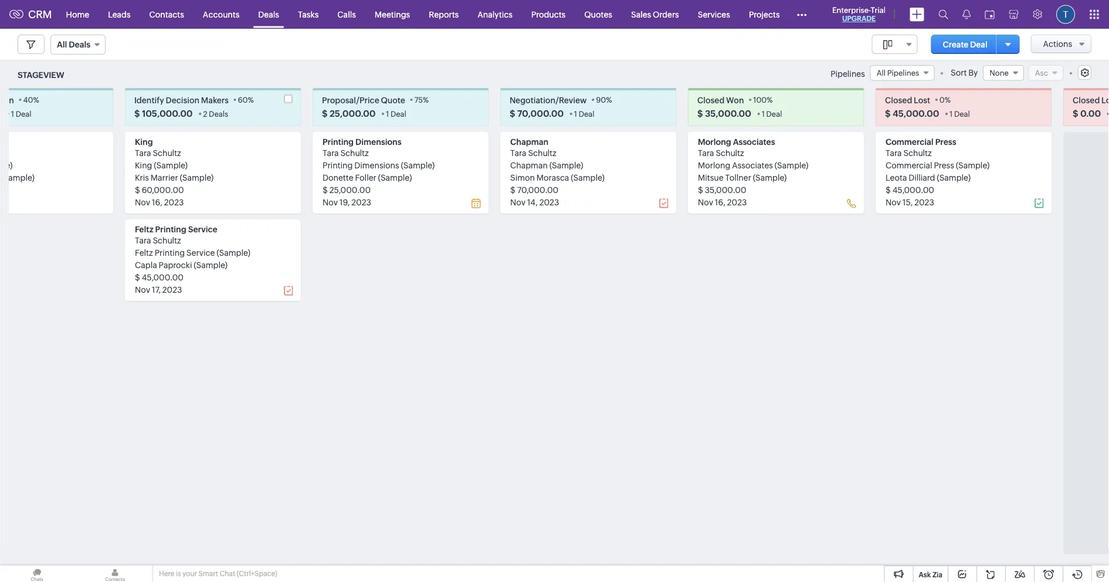 Task type: vqa. For each thing, say whether or not it's contained in the screenshot.


Task type: locate. For each thing, give the bounding box(es) containing it.
1 deal down 40
[[11, 109, 31, 118]]

nov left 14, at the left
[[510, 197, 526, 207]]

closed for 35,000.00
[[698, 95, 725, 104]]

deals left "tasks"
[[258, 10, 279, 19]]

3 closed from the left
[[1073, 95, 1100, 104]]

dimensions up printing dimensions (sample) link
[[356, 137, 402, 146]]

closed up $ 45,000.00
[[885, 95, 913, 104]]

2 1 from the left
[[386, 109, 389, 118]]

dilliard
[[909, 173, 936, 182]]

2 vertical spatial 45,000.00
[[142, 272, 184, 282]]

actions
[[1043, 39, 1073, 49]]

105,000.00
[[142, 108, 193, 118]]

0 horizontal spatial closed
[[698, 95, 725, 104]]

2023 inside commercial press tara schultz commercial press (sample) leota dilliard (sample) $ 45,000.00 nov 15, 2023
[[915, 197, 935, 207]]

2023 inside printing dimensions tara schultz printing dimensions (sample) donette foller (sample) $ 25,000.00 nov 19, 2023
[[352, 197, 371, 207]]

5 % from the left
[[767, 95, 773, 104]]

2 horizontal spatial closed
[[1073, 95, 1100, 104]]

70,000.00 inside the chapman tara schultz chapman (sample) simon morasca (sample) $ 70,000.00 nov 14, 2023
[[517, 185, 559, 194]]

nov left the 19, on the top of page
[[323, 197, 338, 207]]

45,000.00 down lost
[[893, 108, 940, 118]]

3 1 from the left
[[574, 109, 577, 118]]

2023 right the 19, on the top of page
[[352, 197, 371, 207]]

nov left 17,
[[135, 285, 150, 294]]

2 25,000.00 from the top
[[330, 185, 371, 194]]

25,000.00 up the 19, on the top of page
[[330, 185, 371, 194]]

nov inside the chapman tara schultz chapman (sample) simon morasca (sample) $ 70,000.00 nov 14, 2023
[[510, 197, 526, 207]]

25,000.00 inside printing dimensions tara schultz printing dimensions (sample) donette foller (sample) $ 25,000.00 nov 19, 2023
[[330, 185, 371, 194]]

0
[[940, 95, 945, 104]]

lost
[[914, 95, 931, 104]]

1 deal down 100 %
[[762, 109, 782, 118]]

marrier
[[151, 173, 178, 182]]

1 vertical spatial deals
[[69, 40, 90, 49]]

deal down negotiation/review
[[579, 109, 595, 118]]

commercial down $ 45,000.00
[[886, 137, 934, 146]]

1 deal down negotiation/review
[[574, 109, 595, 118]]

size image
[[884, 39, 893, 50]]

chapman (sample) link
[[510, 160, 584, 170]]

capla
[[135, 260, 157, 269]]

70,000.00 down negotiation/review
[[517, 108, 564, 118]]

printing
[[323, 137, 354, 146], [323, 160, 353, 170], [155, 224, 186, 234], [155, 248, 185, 257]]

your
[[182, 570, 197, 578]]

2 1 deal from the left
[[386, 109, 407, 118]]

deals right 2
[[209, 109, 228, 118]]

0 vertical spatial king
[[135, 137, 153, 146]]

$ inside king tara schultz king (sample) kris marrier (sample) $ 60,000.00 nov 16, 2023
[[135, 185, 140, 194]]

king (sample) link
[[135, 160, 188, 170]]

analytics link
[[468, 0, 522, 28]]

1 vertical spatial 45,000.00
[[893, 185, 935, 194]]

is
[[176, 570, 181, 578]]

nov left 15,
[[886, 197, 901, 207]]

70,000.00 up 14, at the left
[[517, 185, 559, 194]]

All Deals field
[[50, 35, 106, 55]]

enterprise-trial upgrade
[[833, 6, 886, 23]]

1 for $ 70,000.00
[[574, 109, 577, 118]]

35,000.00
[[705, 108, 752, 118], [705, 185, 747, 194]]

2023 down tollner
[[727, 197, 747, 207]]

0 vertical spatial dimensions
[[356, 137, 402, 146]]

1 vertical spatial all
[[877, 68, 886, 77]]

$ down leota
[[886, 185, 891, 194]]

$ down proposal/price
[[322, 108, 328, 118]]

1 horizontal spatial all
[[877, 68, 886, 77]]

tara inside printing dimensions tara schultz printing dimensions (sample) donette foller (sample) $ 25,000.00 nov 19, 2023
[[323, 148, 339, 157]]

(sample) down feltz printing service (sample) link
[[194, 260, 228, 269]]

2 closed from the left
[[885, 95, 913, 104]]

(sample) up donette foller (sample) link
[[401, 160, 435, 170]]

tara up leota
[[886, 148, 902, 157]]

proposal/price
[[322, 95, 379, 104]]

closed up $ 0.00
[[1073, 95, 1100, 104]]

$ down mitsue
[[698, 185, 703, 194]]

35,000.00 inside morlong associates tara schultz morlong associates (sample) mitsue tollner (sample) $ 35,000.00 nov 16, 2023
[[705, 185, 747, 194]]

0 vertical spatial feltz
[[135, 224, 153, 234]]

2 commercial from the top
[[886, 160, 933, 170]]

by
[[969, 68, 978, 78]]

45,000.00 up 17,
[[142, 272, 184, 282]]

tara up donette
[[323, 148, 339, 157]]

2 % from the left
[[248, 95, 254, 104]]

5 1 deal from the left
[[950, 109, 970, 118]]

schultz down "commercial press" link
[[904, 148, 932, 157]]

schultz inside printing dimensions tara schultz printing dimensions (sample) donette foller (sample) $ 25,000.00 nov 19, 2023
[[341, 148, 369, 157]]

2023
[[164, 197, 184, 207], [352, 197, 371, 207], [540, 197, 559, 207], [727, 197, 747, 207], [915, 197, 935, 207], [162, 285, 182, 294]]

1 chapman from the top
[[510, 137, 549, 146]]

$ down identify
[[134, 108, 140, 118]]

nov inside printing dimensions tara schultz printing dimensions (sample) donette foller (sample) $ 25,000.00 nov 19, 2023
[[323, 197, 338, 207]]

profile element
[[1050, 0, 1083, 28]]

1 closed from the left
[[698, 95, 725, 104]]

deal right create
[[971, 40, 988, 49]]

schultz down feltz printing service link
[[153, 235, 181, 245]]

$
[[134, 108, 140, 118], [322, 108, 328, 118], [510, 108, 516, 118], [698, 108, 703, 118], [885, 108, 891, 118], [1073, 108, 1079, 118], [135, 185, 140, 194], [323, 185, 328, 194], [510, 185, 516, 194], [698, 185, 703, 194], [886, 185, 891, 194], [135, 272, 140, 282]]

deal down 100 %
[[767, 109, 782, 118]]

15,
[[903, 197, 913, 207]]

press up commercial press (sample) link on the top of the page
[[936, 137, 957, 146]]

25,000.00 down proposal/price
[[330, 108, 376, 118]]

(sample) up leota dilliard (sample) link
[[956, 160, 990, 170]]

dimensions up donette foller (sample) link
[[355, 160, 399, 170]]

6 % from the left
[[945, 95, 951, 104]]

crm
[[28, 8, 52, 20]]

1 vertical spatial morlong
[[698, 160, 731, 170]]

$ down donette
[[323, 185, 328, 194]]

associates up mitsue tollner (sample) "link"
[[732, 160, 773, 170]]

closed for 45,000.00
[[885, 95, 913, 104]]

25,000.00
[[330, 108, 376, 118], [330, 185, 371, 194]]

16, down "60,000.00"
[[152, 197, 162, 207]]

16, down mitsue
[[715, 197, 726, 207]]

tara inside feltz printing service tara schultz feltz printing service (sample) capla paprocki (sample) $ 45,000.00 nov 17, 2023
[[135, 235, 151, 245]]

$ left 0.00
[[1073, 108, 1079, 118]]

meetings link
[[365, 0, 420, 28]]

feltz
[[135, 224, 153, 234], [135, 248, 153, 257]]

2023 inside the chapman tara schultz chapman (sample) simon morasca (sample) $ 70,000.00 nov 14, 2023
[[540, 197, 559, 207]]

tasks
[[298, 10, 319, 19]]

% for $ 70,000.00
[[606, 95, 612, 104]]

projects link
[[740, 0, 789, 28]]

19,
[[340, 197, 350, 207]]

1 vertical spatial 35,000.00
[[705, 185, 747, 194]]

2023 right 15,
[[915, 197, 935, 207]]

None field
[[872, 35, 918, 54]]

chapman up chapman (sample) link
[[510, 137, 549, 146]]

1 vertical spatial press
[[934, 160, 955, 170]]

pipelines up closed lost
[[888, 68, 920, 77]]

sort
[[951, 68, 967, 78]]

service
[[188, 224, 217, 234], [186, 248, 215, 257]]

pipelines
[[888, 68, 920, 77], [831, 69, 865, 78]]

1 vertical spatial service
[[186, 248, 215, 257]]

1 % from the left
[[33, 95, 39, 104]]

chapman up 'simon'
[[510, 160, 548, 170]]

$ up chapman link
[[510, 108, 516, 118]]

0 vertical spatial all
[[57, 40, 67, 49]]

1 vertical spatial associates
[[732, 160, 773, 170]]

tara down chapman link
[[510, 148, 527, 157]]

nov down mitsue
[[698, 197, 713, 207]]

accounts
[[203, 10, 240, 19]]

1 deal
[[11, 109, 31, 118], [386, 109, 407, 118], [574, 109, 595, 118], [762, 109, 782, 118], [950, 109, 970, 118]]

deals down home link
[[69, 40, 90, 49]]

16,
[[152, 197, 162, 207], [715, 197, 726, 207]]

1 vertical spatial commercial
[[886, 160, 933, 170]]

leota dilliard (sample) link
[[886, 173, 971, 182]]

All Pipelines field
[[871, 65, 935, 81]]

reports
[[429, 10, 459, 19]]

service up capla paprocki (sample) link
[[186, 248, 215, 257]]

sort by
[[951, 68, 978, 78]]

press up leota dilliard (sample) link
[[934, 160, 955, 170]]

schultz
[[153, 148, 181, 157], [341, 148, 369, 157], [528, 148, 557, 157], [716, 148, 744, 157], [904, 148, 932, 157], [153, 235, 181, 245]]

tara up capla
[[135, 235, 151, 245]]

45,000.00 up 15,
[[893, 185, 935, 194]]

analytics
[[478, 10, 513, 19]]

closed lo
[[1073, 95, 1110, 104]]

4 1 from the left
[[762, 109, 765, 118]]

tara up mitsue
[[698, 148, 714, 157]]

45,000.00 inside commercial press tara schultz commercial press (sample) leota dilliard (sample) $ 45,000.00 nov 15, 2023
[[893, 185, 935, 194]]

home link
[[57, 0, 99, 28]]

1 vertical spatial feltz
[[135, 248, 153, 257]]

1 vertical spatial 70,000.00
[[517, 185, 559, 194]]

1 vertical spatial king
[[135, 160, 152, 170]]

0 horizontal spatial all
[[57, 40, 67, 49]]

0 vertical spatial chapman
[[510, 137, 549, 146]]

35,000.00 down tollner
[[705, 185, 747, 194]]

2023 inside morlong associates tara schultz morlong associates (sample) mitsue tollner (sample) $ 35,000.00 nov 16, 2023
[[727, 197, 747, 207]]

$ inside morlong associates tara schultz morlong associates (sample) mitsue tollner (sample) $ 35,000.00 nov 16, 2023
[[698, 185, 703, 194]]

morlong
[[698, 137, 731, 146], [698, 160, 731, 170]]

1 horizontal spatial closed
[[885, 95, 913, 104]]

35,000.00 down won
[[705, 108, 752, 118]]

4 1 deal from the left
[[762, 109, 782, 118]]

capla paprocki (sample) link
[[135, 260, 228, 269]]

$ down 'simon'
[[510, 185, 516, 194]]

morasca
[[537, 173, 569, 182]]

printing dimensions link
[[323, 137, 402, 146]]

2023 down "60,000.00"
[[164, 197, 184, 207]]

deal
[[971, 40, 988, 49], [16, 109, 31, 118], [391, 109, 407, 118], [579, 109, 595, 118], [767, 109, 782, 118], [955, 109, 970, 118]]

2 deals
[[203, 109, 228, 118]]

2 16, from the left
[[715, 197, 726, 207]]

commercial up leota
[[886, 160, 933, 170]]

identify
[[134, 95, 164, 104]]

king tara schultz king (sample) kris marrier (sample) $ 60,000.00 nov 16, 2023
[[135, 137, 214, 207]]

$ 35,000.00
[[698, 108, 752, 118]]

trial
[[871, 6, 886, 14]]

negotiation/review
[[510, 95, 587, 104]]

tara inside the chapman tara schultz chapman (sample) simon morasca (sample) $ 70,000.00 nov 14, 2023
[[510, 148, 527, 157]]

1 deal down 0 %
[[950, 109, 970, 118]]

5 1 from the left
[[950, 109, 953, 118]]

schultz up chapman (sample) link
[[528, 148, 557, 157]]

nov down "60,000.00"
[[135, 197, 150, 207]]

deal inside create deal button
[[971, 40, 988, 49]]

$ 45,000.00
[[885, 108, 940, 118]]

2 feltz from the top
[[135, 248, 153, 257]]

1 horizontal spatial deals
[[209, 109, 228, 118]]

0 vertical spatial 35,000.00
[[705, 108, 752, 118]]

pipelines inside 'all pipelines' field
[[888, 68, 920, 77]]

1 vertical spatial chapman
[[510, 160, 548, 170]]

3 % from the left
[[423, 95, 429, 104]]

2 horizontal spatial deals
[[258, 10, 279, 19]]

1 70,000.00 from the top
[[517, 108, 564, 118]]

printing dimensions (sample) link
[[323, 160, 435, 170]]

2023 right 14, at the left
[[540, 197, 559, 207]]

0 vertical spatial 25,000.00
[[330, 108, 376, 118]]

1 horizontal spatial pipelines
[[888, 68, 920, 77]]

tara down king link
[[135, 148, 151, 157]]

deals inside all deals field
[[69, 40, 90, 49]]

1 deal down quote
[[386, 109, 407, 118]]

0 vertical spatial morlong
[[698, 137, 731, 146]]

4 % from the left
[[606, 95, 612, 104]]

% for $ 35,000.00
[[767, 95, 773, 104]]

create menu element
[[903, 0, 932, 28]]

2023 inside king tara schultz king (sample) kris marrier (sample) $ 60,000.00 nov 16, 2023
[[164, 197, 184, 207]]

kris
[[135, 173, 149, 182]]

2 70,000.00 from the top
[[517, 185, 559, 194]]

1 vertical spatial 25,000.00
[[330, 185, 371, 194]]

morlong associates link
[[698, 137, 775, 146]]

morlong down $ 35,000.00
[[698, 137, 731, 146]]

2023 right 17,
[[162, 285, 182, 294]]

0 vertical spatial commercial
[[886, 137, 934, 146]]

pipelines left all pipelines on the top
[[831, 69, 865, 78]]

nov inside king tara schultz king (sample) kris marrier (sample) $ 60,000.00 nov 16, 2023
[[135, 197, 150, 207]]

quotes link
[[575, 0, 622, 28]]

leads
[[108, 10, 131, 19]]

2 35,000.00 from the top
[[705, 185, 747, 194]]

associates up morlong associates (sample) "link"
[[733, 137, 775, 146]]

1 horizontal spatial 16,
[[715, 197, 726, 207]]

1 for $ 45,000.00
[[950, 109, 953, 118]]

0 vertical spatial service
[[188, 224, 217, 234]]

(sample) right marrier
[[180, 173, 214, 182]]

0 horizontal spatial 16,
[[152, 197, 162, 207]]

$ inside the chapman tara schultz chapman (sample) simon morasca (sample) $ 70,000.00 nov 14, 2023
[[510, 185, 516, 194]]

deal down sort by
[[955, 109, 970, 118]]

tara inside morlong associates tara schultz morlong associates (sample) mitsue tollner (sample) $ 35,000.00 nov 16, 2023
[[698, 148, 714, 157]]

schultz down morlong associates "link"
[[716, 148, 744, 157]]

service up feltz printing service (sample) link
[[188, 224, 217, 234]]

king up 'king (sample)' link
[[135, 137, 153, 146]]

2 vertical spatial deals
[[209, 109, 228, 118]]

0 horizontal spatial deals
[[69, 40, 90, 49]]

1 deal for $ 25,000.00
[[386, 109, 407, 118]]

all
[[57, 40, 67, 49], [877, 68, 886, 77]]

chats image
[[0, 566, 74, 582]]

contacts image
[[78, 566, 152, 582]]

1 16, from the left
[[152, 197, 162, 207]]

closed up $ 35,000.00
[[698, 95, 725, 104]]

0 vertical spatial deals
[[258, 10, 279, 19]]

printing up paprocki
[[155, 248, 185, 257]]

$ down capla
[[135, 272, 140, 282]]

0 vertical spatial 70,000.00
[[517, 108, 564, 118]]

king up kris
[[135, 160, 152, 170]]

enterprise-
[[833, 6, 871, 14]]

3 1 deal from the left
[[574, 109, 595, 118]]

(sample) down commercial press (sample) link on the top of the page
[[937, 173, 971, 182]]

morlong up mitsue
[[698, 160, 731, 170]]

create
[[943, 40, 969, 49]]

deal down quote
[[391, 109, 407, 118]]

king
[[135, 137, 153, 146], [135, 160, 152, 170]]

schultz up 'king (sample)' link
[[153, 148, 181, 157]]

signals element
[[956, 0, 978, 29]]

chapman
[[510, 137, 549, 146], [510, 160, 548, 170]]

all down size icon
[[877, 68, 886, 77]]

1 feltz from the top
[[135, 224, 153, 234]]

create deal button
[[932, 35, 1000, 54]]

90 %
[[596, 95, 612, 104]]

lo
[[1102, 95, 1110, 104]]

closed
[[698, 95, 725, 104], [885, 95, 913, 104], [1073, 95, 1100, 104]]

1 1 deal from the left
[[11, 109, 31, 118]]

deals
[[258, 10, 279, 19], [69, 40, 90, 49], [209, 109, 228, 118]]

$ down kris
[[135, 185, 140, 194]]

schultz down printing dimensions link
[[341, 148, 369, 157]]

all down home link
[[57, 40, 67, 49]]



Task type: describe. For each thing, give the bounding box(es) containing it.
foller
[[355, 173, 377, 182]]

morlong associates (sample) link
[[698, 160, 809, 170]]

tara inside king tara schultz king (sample) kris marrier (sample) $ 60,000.00 nov 16, 2023
[[135, 148, 151, 157]]

printing up feltz printing service (sample) link
[[155, 224, 186, 234]]

deal for $ 45,000.00
[[955, 109, 970, 118]]

here
[[159, 570, 175, 578]]

1 commercial from the top
[[886, 137, 934, 146]]

deal for $ 25,000.00
[[391, 109, 407, 118]]

commercial press (sample) link
[[886, 160, 990, 170]]

here is your smart chat (ctrl+space)
[[159, 570, 277, 578]]

create deal
[[943, 40, 988, 49]]

search image
[[939, 9, 949, 19]]

create menu image
[[910, 7, 925, 21]]

zia
[[933, 571, 943, 579]]

(sample) up simon morasca (sample) link
[[550, 160, 584, 170]]

(sample) down morlong associates (sample) "link"
[[753, 173, 787, 182]]

all deals
[[57, 40, 90, 49]]

nov inside feltz printing service tara schultz feltz printing service (sample) capla paprocki (sample) $ 45,000.00 nov 17, 2023
[[135, 285, 150, 294]]

meetings
[[375, 10, 410, 19]]

tara inside commercial press tara schultz commercial press (sample) leota dilliard (sample) $ 45,000.00 nov 15, 2023
[[886, 148, 902, 157]]

feltz printing service link
[[135, 224, 217, 234]]

printing up donette
[[323, 160, 353, 170]]

calls link
[[328, 0, 365, 28]]

1 deal for $ 35,000.00
[[762, 109, 782, 118]]

donette foller (sample) link
[[323, 173, 412, 182]]

$ down closed lost
[[885, 108, 891, 118]]

deals for 2 deals
[[209, 109, 228, 118]]

deals for all deals
[[69, 40, 90, 49]]

90
[[596, 95, 606, 104]]

60 %
[[238, 95, 254, 104]]

$ inside printing dimensions tara schultz printing dimensions (sample) donette foller (sample) $ 25,000.00 nov 19, 2023
[[323, 185, 328, 194]]

1 for $ 35,000.00
[[762, 109, 765, 118]]

donette
[[323, 173, 354, 182]]

0 vertical spatial associates
[[733, 137, 775, 146]]

deals inside deals link
[[258, 10, 279, 19]]

services link
[[689, 0, 740, 28]]

1 25,000.00 from the top
[[330, 108, 376, 118]]

1 morlong from the top
[[698, 137, 731, 146]]

Other Modules field
[[789, 5, 815, 24]]

nov inside commercial press tara schultz commercial press (sample) leota dilliard (sample) $ 45,000.00 nov 15, 2023
[[886, 197, 901, 207]]

simon morasca (sample) link
[[510, 173, 605, 182]]

% for $ 45,000.00
[[945, 95, 951, 104]]

0 horizontal spatial pipelines
[[831, 69, 865, 78]]

deal down 40
[[16, 109, 31, 118]]

$ down the closed won
[[698, 108, 703, 118]]

60
[[238, 95, 248, 104]]

chapman tara schultz chapman (sample) simon morasca (sample) $ 70,000.00 nov 14, 2023
[[510, 137, 605, 207]]

0 vertical spatial 45,000.00
[[893, 108, 940, 118]]

all for all deals
[[57, 40, 67, 49]]

(ctrl+space)
[[237, 570, 277, 578]]

stageview
[[18, 70, 64, 80]]

45,000.00 inside feltz printing service tara schultz feltz printing service (sample) capla paprocki (sample) $ 45,000.00 nov 17, 2023
[[142, 272, 184, 282]]

products
[[531, 10, 566, 19]]

0 %
[[940, 95, 951, 104]]

mitsue tollner (sample) link
[[698, 173, 787, 182]]

1 1 from the left
[[11, 109, 14, 118]]

products link
[[522, 0, 575, 28]]

schultz inside feltz printing service tara schultz feltz printing service (sample) capla paprocki (sample) $ 45,000.00 nov 17, 2023
[[153, 235, 181, 245]]

quote
[[381, 95, 405, 104]]

kris marrier (sample) link
[[135, 173, 214, 182]]

1 35,000.00 from the top
[[705, 108, 752, 118]]

1 vertical spatial dimensions
[[355, 160, 399, 170]]

home
[[66, 10, 89, 19]]

contacts link
[[140, 0, 194, 28]]

schultz inside the chapman tara schultz chapman (sample) simon morasca (sample) $ 70,000.00 nov 14, 2023
[[528, 148, 557, 157]]

search element
[[932, 0, 956, 29]]

1 deal for $ 70,000.00
[[574, 109, 595, 118]]

schultz inside morlong associates tara schultz morlong associates (sample) mitsue tollner (sample) $ 35,000.00 nov 16, 2023
[[716, 148, 744, 157]]

all for all pipelines
[[877, 68, 886, 77]]

16, inside morlong associates tara schultz morlong associates (sample) mitsue tollner (sample) $ 35,000.00 nov 16, 2023
[[715, 197, 726, 207]]

proposal/price quote
[[322, 95, 405, 104]]

14,
[[527, 197, 538, 207]]

17,
[[152, 285, 161, 294]]

printing down '$ 25,000.00'
[[323, 137, 354, 146]]

calendar image
[[985, 10, 995, 19]]

16, inside king tara schultz king (sample) kris marrier (sample) $ 60,000.00 nov 16, 2023
[[152, 197, 162, 207]]

leota
[[886, 173, 907, 182]]

won
[[726, 95, 744, 104]]

makers
[[201, 95, 229, 104]]

deal for $ 35,000.00
[[767, 109, 782, 118]]

signals image
[[963, 9, 971, 19]]

feltz printing service (sample) link
[[135, 248, 251, 257]]

feltz printing service tara schultz feltz printing service (sample) capla paprocki (sample) $ 45,000.00 nov 17, 2023
[[135, 224, 251, 294]]

schultz inside king tara schultz king (sample) kris marrier (sample) $ 60,000.00 nov 16, 2023
[[153, 148, 181, 157]]

deals link
[[249, 0, 289, 28]]

2 king from the top
[[135, 160, 152, 170]]

tasks link
[[289, 0, 328, 28]]

75
[[414, 95, 423, 104]]

tollner
[[725, 173, 752, 182]]

morlong associates tara schultz morlong associates (sample) mitsue tollner (sample) $ 35,000.00 nov 16, 2023
[[698, 137, 809, 207]]

calls
[[338, 10, 356, 19]]

ask zia
[[919, 571, 943, 579]]

smart
[[199, 570, 218, 578]]

2023 inside feltz printing service tara schultz feltz printing service (sample) capla paprocki (sample) $ 45,000.00 nov 17, 2023
[[162, 285, 182, 294]]

orders
[[653, 10, 679, 19]]

commercial press tara schultz commercial press (sample) leota dilliard (sample) $ 45,000.00 nov 15, 2023
[[886, 137, 990, 207]]

sales orders
[[631, 10, 679, 19]]

identify decision makers
[[134, 95, 229, 104]]

1 deal for $ 45,000.00
[[950, 109, 970, 118]]

accounts link
[[194, 0, 249, 28]]

2 morlong from the top
[[698, 160, 731, 170]]

reports link
[[420, 0, 468, 28]]

chat
[[220, 570, 235, 578]]

decision
[[166, 95, 200, 104]]

$ 105,000.00
[[134, 108, 193, 118]]

chapman link
[[510, 137, 549, 146]]

crm link
[[9, 8, 52, 20]]

none
[[990, 68, 1009, 77]]

ask
[[919, 571, 931, 579]]

(sample) down printing dimensions (sample) link
[[378, 173, 412, 182]]

None field
[[984, 65, 1024, 81]]

2 chapman from the top
[[510, 160, 548, 170]]

1 for $ 25,000.00
[[386, 109, 389, 118]]

nov inside morlong associates tara schultz morlong associates (sample) mitsue tollner (sample) $ 35,000.00 nov 16, 2023
[[698, 197, 713, 207]]

deal for $ 70,000.00
[[579, 109, 595, 118]]

0 vertical spatial press
[[936, 137, 957, 146]]

(sample) up capla paprocki (sample) link
[[217, 248, 251, 257]]

schultz inside commercial press tara schultz commercial press (sample) leota dilliard (sample) $ 45,000.00 nov 15, 2023
[[904, 148, 932, 157]]

100 %
[[753, 95, 773, 104]]

% for $ 25,000.00
[[423, 95, 429, 104]]

upgrade
[[843, 15, 876, 23]]

profile image
[[1057, 5, 1076, 24]]

(sample) up mitsue tollner (sample) "link"
[[775, 160, 809, 170]]

40
[[23, 95, 33, 104]]

printing dimensions tara schultz printing dimensions (sample) donette foller (sample) $ 25,000.00 nov 19, 2023
[[323, 137, 435, 207]]

(sample) right morasca
[[571, 173, 605, 182]]

$ inside commercial press tara schultz commercial press (sample) leota dilliard (sample) $ 45,000.00 nov 15, 2023
[[886, 185, 891, 194]]

$ 25,000.00
[[322, 108, 376, 118]]

simon
[[510, 173, 535, 182]]

king link
[[135, 137, 153, 146]]

sales orders link
[[622, 0, 689, 28]]

40 %
[[23, 95, 39, 104]]

$ inside feltz printing service tara schultz feltz printing service (sample) capla paprocki (sample) $ 45,000.00 nov 17, 2023
[[135, 272, 140, 282]]

60,000.00
[[142, 185, 184, 194]]

100
[[753, 95, 767, 104]]

mitsue
[[698, 173, 724, 182]]

1 king from the top
[[135, 137, 153, 146]]

(sample) up 'kris marrier (sample)' link
[[154, 160, 188, 170]]



